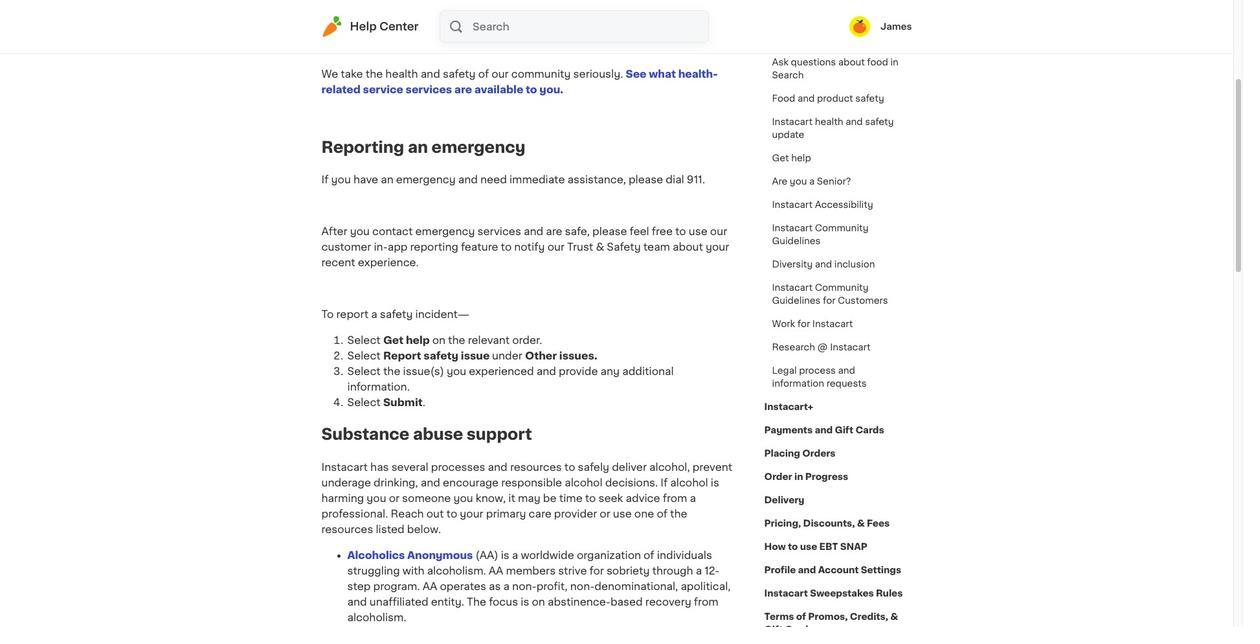 Task type: describe. For each thing, give the bounding box(es) containing it.
of inside instacart has several processes and resources to safely deliver alcohol, prevent underage drinking, and encourage responsible alcohol decisions. if alcohol is harming you or someone you know, it may be time to seek advice from a professional. reach out to your primary care provider or use one of the resources listed below.
[[657, 509, 668, 519]]

to left notify
[[501, 242, 512, 252]]

gift inside payments and gift cards link
[[835, 426, 854, 435]]

research
[[773, 343, 816, 352]]

Search search field
[[472, 11, 708, 42]]

payments
[[765, 426, 813, 435]]

0 vertical spatial aa
[[489, 566, 504, 576]]

to right 'time'
[[585, 493, 596, 504]]

diversity and inclusion link
[[765, 253, 883, 276]]

provider
[[554, 509, 597, 519]]

and down 'how to use ebt snap'
[[798, 566, 817, 575]]

1 horizontal spatial resources
[[510, 462, 562, 472]]

a up members
[[512, 550, 518, 561]]

safety up report
[[380, 309, 413, 320]]

you inside after you contact emergency services and are safe, please feel free to use our customer in-app reporting feature to notify our trust & safety team about your recent experience.
[[350, 226, 370, 237]]

instacart community guidelines
[[773, 224, 869, 246]]

dial
[[666, 175, 685, 185]]

immediate
[[510, 175, 565, 185]]

instacart inside work for instacart link
[[813, 319, 853, 328]]

abuse
[[413, 427, 463, 442]]

and down center
[[380, 34, 411, 48]]

food and product safety link
[[765, 87, 893, 110]]

services inside the see what health- related service services are available to you.
[[406, 84, 452, 94]]

instacart for instacart sweepstakes rules
[[765, 589, 808, 598]]

if you have an emergency and need immediate assistance, please dial 911.
[[322, 175, 706, 185]]

delivery
[[765, 496, 805, 505]]

of inside terms of promos, credits, & gift cards
[[797, 612, 807, 621]]

senior?
[[817, 177, 851, 186]]

3 select from the top
[[348, 366, 381, 377]]

product
[[818, 94, 854, 103]]

are for available
[[455, 84, 472, 94]]

1 vertical spatial &
[[858, 519, 865, 528]]

what
[[649, 68, 676, 79]]

delivery link
[[765, 488, 805, 512]]

and up encourage
[[488, 462, 508, 472]]

fees
[[867, 519, 890, 528]]

responsible
[[502, 478, 562, 488]]

to report a safety incident—
[[322, 309, 472, 320]]

instacart for instacart health and safety update
[[773, 117, 813, 126]]

0 horizontal spatial health
[[386, 68, 418, 79]]

it
[[509, 493, 516, 504]]

take
[[341, 68, 363, 79]]

0 vertical spatial if
[[322, 175, 329, 185]]

related
[[322, 84, 361, 94]]

and inside (aa) is a worldwide organization of individuals struggling with alcoholism. aa members strive for sobriety through a 12- step program. aa operates as a non-profit, non-denominational, apolitical, and unaffiliated entity. the focus is on abstinence-based recovery from alcoholism.
[[348, 597, 367, 607]]

1 non- from the left
[[512, 581, 537, 592]]

community for instacart community guidelines
[[815, 224, 869, 233]]

work for instacart
[[773, 319, 853, 328]]

ebt
[[820, 542, 839, 551]]

denominational,
[[595, 581, 678, 592]]

to right free
[[676, 226, 687, 237]]

as
[[489, 581, 501, 592]]

below.
[[407, 524, 441, 535]]

community for instacart community guidelines for customers
[[815, 283, 869, 292]]

safety down center
[[415, 34, 467, 48]]

how
[[765, 542, 786, 551]]

community
[[512, 68, 571, 79]]

if inside instacart has several processes and resources to safely deliver alcohol, prevent underage drinking, and encourage responsible alcohol decisions. if alcohol is harming you or someone you know, it may be time to seek advice from a professional. reach out to your primary care provider or use one of the resources listed below.
[[661, 478, 668, 488]]

are for safe,
[[546, 226, 563, 237]]

the down report
[[383, 366, 401, 377]]

experience.
[[358, 257, 419, 268]]

profile
[[765, 566, 796, 575]]

feel
[[630, 226, 650, 237]]

guidelines for instacart community guidelines for customers
[[773, 296, 821, 305]]

and right food
[[798, 94, 815, 103]]

pricing, discounts, & fees link
[[765, 512, 890, 535]]

james link
[[850, 16, 912, 37]]

safely
[[578, 462, 610, 472]]

you.
[[540, 84, 564, 94]]

relevant
[[468, 335, 510, 346]]

help inside 'get help' "link"
[[792, 154, 812, 163]]

get inside 'get help' "link"
[[773, 154, 789, 163]]

members
[[506, 566, 556, 576]]

may
[[518, 493, 541, 504]]

0 vertical spatial alcoholism.
[[427, 566, 486, 576]]

food
[[773, 94, 796, 103]]

how to use ebt snap
[[765, 542, 868, 551]]

we
[[322, 68, 338, 79]]

we
[[804, 11, 817, 20]]

guidelines for instacart community guidelines
[[773, 236, 821, 246]]

you left have
[[331, 175, 351, 185]]

safety down "health and safety measures"
[[443, 68, 476, 79]]

and up someone
[[421, 478, 441, 488]]

2 alcohol from the left
[[671, 478, 709, 488]]

instacart+
[[765, 402, 814, 411]]

get help link
[[765, 146, 819, 170]]

measures
[[470, 34, 551, 48]]

support
[[467, 427, 532, 442]]

from inside instacart has several processes and resources to safely deliver alcohol, prevent underage drinking, and encourage responsible alcohol decisions. if alcohol is harming you or someone you know, it may be time to seek advice from a professional. reach out to your primary care provider or use one of the resources listed below.
[[663, 493, 688, 504]]

0 vertical spatial deliver
[[820, 11, 850, 20]]

1 select from the top
[[348, 335, 381, 346]]

instacart for instacart accessibility
[[773, 200, 813, 209]]

someone
[[402, 493, 451, 504]]

issue
[[461, 351, 490, 361]]

of up available
[[479, 68, 489, 79]]

encourage
[[443, 478, 499, 488]]

user avatar image
[[850, 16, 871, 37]]

safety inside select get help on the relevant order. select report safety issue under other issues. select the issue(s) you experienced and provide any additional information. select submit .
[[424, 351, 459, 361]]

of inside (aa) is a worldwide organization of individuals struggling with alcoholism. aa members strive for sobriety through a 12- step program. aa operates as a non-profit, non-denominational, apolitical, and unaffiliated entity. the focus is on abstinence-based recovery from alcoholism.
[[644, 550, 655, 561]]

to
[[322, 309, 334, 320]]

strive
[[559, 566, 587, 576]]

profile and account settings
[[765, 566, 902, 575]]

1 vertical spatial in
[[795, 472, 804, 481]]

(aa) is a worldwide organization of individuals struggling with alcoholism. aa members strive for sobriety through a 12- step program. aa operates as a non-profit, non-denominational, apolitical, and unaffiliated entity. the focus is on abstinence-based recovery from alcoholism.
[[348, 550, 731, 623]]

placing orders link
[[765, 442, 836, 465]]

and up orders
[[815, 426, 833, 435]]

any
[[601, 366, 620, 377]]

safety
[[607, 242, 641, 252]]

account
[[819, 566, 859, 575]]

trust
[[568, 242, 594, 252]]

the inside instacart has several processes and resources to safely deliver alcohol, prevent underage drinking, and encourage responsible alcohol decisions. if alcohol is harming you or someone you know, it may be time to seek advice from a professional. reach out to your primary care provider or use one of the resources listed below.
[[671, 509, 688, 519]]

diversity and inclusion
[[773, 260, 876, 269]]

reporting an emergency
[[322, 140, 526, 155]]

prevent
[[693, 462, 733, 472]]

search
[[773, 71, 804, 80]]

have
[[354, 175, 378, 185]]

a left 12-
[[696, 566, 702, 576]]

0 vertical spatial emergency
[[432, 140, 526, 155]]

payments and gift cards link
[[765, 418, 885, 442]]

instacart image
[[322, 16, 342, 37]]

apolitical,
[[681, 581, 731, 592]]

from inside (aa) is a worldwide organization of individuals struggling with alcoholism. aa members strive for sobriety through a 12- step program. aa operates as a non-profit, non-denominational, apolitical, and unaffiliated entity. the focus is on abstinence-based recovery from alcoholism.
[[694, 597, 719, 607]]

deliver inside instacart has several processes and resources to safely deliver alcohol, prevent underage drinking, and encourage responsible alcohol decisions. if alcohol is harming you or someone you know, it may be time to seek advice from a professional. reach out to your primary care provider or use one of the resources listed below.
[[612, 462, 647, 472]]

instacart sweepstakes rules
[[765, 589, 903, 598]]

on inside select get help on the relevant order. select report safety issue under other issues. select the issue(s) you experienced and provide any additional information. select submit .
[[433, 335, 446, 346]]

underage
[[322, 478, 371, 488]]

and left need
[[459, 175, 478, 185]]

health
[[322, 34, 376, 48]]

orders
[[803, 449, 836, 458]]

1 alcohol from the left
[[565, 478, 603, 488]]

0 horizontal spatial is
[[501, 550, 510, 561]]

rules
[[877, 589, 903, 598]]

instacart health and safety update link
[[765, 110, 912, 146]]

use inside instacart has several processes and resources to safely deliver alcohol, prevent underage drinking, and encourage responsible alcohol decisions. if alcohol is harming you or someone you know, it may be time to seek advice from a professional. reach out to your primary care provider or use one of the resources listed below.
[[613, 509, 632, 519]]

information.
[[348, 382, 410, 392]]

service
[[363, 84, 403, 94]]

after you contact emergency services and are safe, please feel free to use our customer in-app reporting feature to notify our trust & safety team about your recent experience.
[[322, 226, 730, 268]]

a inside instacart has several processes and resources to safely deliver alcohol, prevent underage drinking, and encourage responsible alcohol decisions. if alcohol is harming you or someone you know, it may be time to seek advice from a professional. reach out to your primary care provider or use one of the resources listed below.
[[690, 493, 696, 504]]

alcohol,
[[650, 462, 690, 472]]

struggling
[[348, 566, 400, 576]]

0 vertical spatial cards
[[856, 426, 885, 435]]

to right how
[[788, 542, 798, 551]]

decisions.
[[606, 478, 658, 488]]

see what health- related service services are available to you. link
[[322, 68, 718, 94]]

questions
[[791, 58, 836, 67]]

and inside select get help on the relevant order. select report safety issue under other issues. select the issue(s) you experienced and provide any additional information. select submit .
[[537, 366, 557, 377]]

harming
[[322, 493, 364, 504]]

safety inside instacart health and safety update
[[866, 117, 894, 126]]

unaffiliated
[[370, 597, 429, 607]]

research @ instacart link
[[765, 336, 879, 359]]



Task type: vqa. For each thing, say whether or not it's contained in the screenshot.
Alfredo
no



Task type: locate. For each thing, give the bounding box(es) containing it.
health-
[[679, 68, 718, 79]]

safety right product
[[856, 94, 885, 103]]

you inside select get help on the relevant order. select report safety issue under other issues. select the issue(s) you experienced and provide any additional information. select submit .
[[447, 366, 467, 377]]

alcohol down the alcohol,
[[671, 478, 709, 488]]

accessibility
[[815, 200, 874, 209]]

the
[[366, 68, 383, 79], [448, 335, 466, 346], [383, 366, 401, 377], [671, 509, 688, 519]]

terms of promos, credits, & gift cards link
[[765, 605, 912, 627]]

2 community from the top
[[815, 283, 869, 292]]

and inside after you contact emergency services and are safe, please feel free to use our customer in-app reporting feature to notify our trust & safety team about your recent experience.
[[524, 226, 544, 237]]

1 horizontal spatial use
[[689, 226, 708, 237]]

0 horizontal spatial are
[[455, 84, 472, 94]]

report
[[383, 351, 421, 361]]

1 horizontal spatial our
[[548, 242, 565, 252]]

on
[[433, 335, 446, 346], [532, 597, 545, 607]]

ask questions about food in search
[[773, 58, 899, 80]]

deliver
[[820, 11, 850, 20], [612, 462, 647, 472]]

1 horizontal spatial if
[[661, 478, 668, 488]]

in right the food
[[891, 58, 899, 67]]

the up issue
[[448, 335, 466, 346]]

instacart down are
[[773, 200, 813, 209]]

is down prevent
[[711, 478, 720, 488]]

1 vertical spatial are
[[546, 226, 563, 237]]

substance abuse support
[[322, 427, 532, 442]]

out
[[427, 509, 444, 519]]

is
[[711, 478, 720, 488], [501, 550, 510, 561], [521, 597, 530, 607]]

instacart inside instacart community guidelines for customers
[[773, 283, 813, 292]]

alcoholism. up operates
[[427, 566, 486, 576]]

1 vertical spatial an
[[381, 175, 394, 185]]

on inside (aa) is a worldwide organization of individuals struggling with alcoholism. aa members strive for sobriety through a 12- step program. aa operates as a non-profit, non-denominational, apolitical, and unaffiliated entity. the focus is on abstinence-based recovery from alcoholism.
[[532, 597, 545, 607]]

instacart for instacart community guidelines
[[773, 224, 813, 233]]

0 horizontal spatial alcoholism.
[[348, 612, 407, 623]]

emergency up need
[[432, 140, 526, 155]]

or down seek
[[600, 509, 611, 519]]

1 vertical spatial get
[[383, 335, 404, 346]]

community up customers
[[815, 283, 869, 292]]

& left "fees"
[[858, 519, 865, 528]]

instacart up the update
[[773, 117, 813, 126]]

safety down food and product safety link
[[866, 117, 894, 126]]

and up notify
[[524, 226, 544, 237]]

1 horizontal spatial health
[[815, 117, 844, 126]]

instacart right the @
[[831, 343, 871, 352]]

instacart community guidelines link
[[765, 216, 912, 253]]

1 vertical spatial from
[[694, 597, 719, 607]]

0 horizontal spatial &
[[596, 242, 605, 252]]

issue(s)
[[403, 366, 444, 377]]

incident—
[[416, 309, 470, 320]]

order in progress link
[[765, 465, 849, 488]]

1 vertical spatial alcoholism.
[[348, 612, 407, 623]]

placing
[[765, 449, 801, 458]]

help inside select get help on the relevant order. select report safety issue under other issues. select the issue(s) you experienced and provide any additional information. select submit .
[[406, 335, 430, 346]]

about inside ask questions about food in search
[[839, 58, 865, 67]]

recovery
[[646, 597, 692, 607]]

focus
[[489, 597, 518, 607]]

get up report
[[383, 335, 404, 346]]

instacart
[[773, 117, 813, 126], [773, 200, 813, 209], [773, 224, 813, 233], [773, 283, 813, 292], [813, 319, 853, 328], [831, 343, 871, 352], [322, 462, 368, 472], [765, 589, 808, 598]]

our right free
[[711, 226, 728, 237]]

guidelines up diversity
[[773, 236, 821, 246]]

instacart down profile
[[765, 589, 808, 598]]

care
[[529, 509, 552, 519]]

1 vertical spatial health
[[815, 117, 844, 126]]

0 horizontal spatial aa
[[423, 581, 437, 592]]

is inside instacart has several processes and resources to safely deliver alcohol, prevent underage drinking, and encourage responsible alcohol decisions. if alcohol is harming you or someone you know, it may be time to seek advice from a professional. reach out to your primary care provider or use one of the resources listed below.
[[711, 478, 720, 488]]

a right as
[[504, 581, 510, 592]]

emergency down reporting an emergency
[[396, 175, 456, 185]]

non- up "abstinence-"
[[571, 581, 595, 592]]

is right focus
[[521, 597, 530, 607]]

and up requests
[[839, 366, 856, 375]]

2 guidelines from the top
[[773, 296, 821, 305]]

help
[[350, 21, 377, 32]]

1 vertical spatial use
[[613, 509, 632, 519]]

2 horizontal spatial &
[[891, 612, 899, 621]]

deliver right we
[[820, 11, 850, 20]]

instacart up the @
[[813, 319, 853, 328]]

instacart inside instacart accessibility link
[[773, 200, 813, 209]]

services inside after you contact emergency services and are safe, please feel free to use our customer in-app reporting feature to notify our trust & safety team about your recent experience.
[[478, 226, 521, 237]]

2 horizontal spatial for
[[823, 296, 836, 305]]

2 vertical spatial our
[[548, 242, 565, 252]]

about left the food
[[839, 58, 865, 67]]

free
[[652, 226, 673, 237]]

1 vertical spatial help
[[406, 335, 430, 346]]

payments and gift cards
[[765, 426, 885, 435]]

1 vertical spatial services
[[478, 226, 521, 237]]

please inside after you contact emergency services and are safe, please feel free to use our customer in-app reporting feature to notify our trust & safety team about your recent experience.
[[593, 226, 627, 237]]

0 horizontal spatial get
[[383, 335, 404, 346]]

0 vertical spatial are
[[455, 84, 472, 94]]

0 vertical spatial from
[[663, 493, 688, 504]]

0 horizontal spatial our
[[492, 68, 509, 79]]

0 vertical spatial in
[[891, 58, 899, 67]]

from down apolitical,
[[694, 597, 719, 607]]

0 vertical spatial please
[[629, 175, 664, 185]]

ask
[[773, 58, 789, 67]]

if down the alcohol,
[[661, 478, 668, 488]]

james
[[881, 22, 912, 31]]

an right have
[[381, 175, 394, 185]]

ask questions about food in search link
[[765, 51, 912, 87]]

0 vertical spatial an
[[408, 140, 428, 155]]

gift inside terms of promos, credits, & gift cards
[[765, 625, 783, 627]]

1 horizontal spatial from
[[694, 597, 719, 607]]

about inside after you contact emergency services and are safe, please feel free to use our customer in-app reporting feature to notify our trust & safety team about your recent experience.
[[673, 242, 703, 252]]

and down "health and safety measures"
[[421, 68, 440, 79]]

pricing, discounts, & fees
[[765, 519, 890, 528]]

cards inside terms of promos, credits, & gift cards
[[785, 625, 814, 627]]

1 horizontal spatial about
[[839, 58, 865, 67]]

2 vertical spatial is
[[521, 597, 530, 607]]

0 vertical spatial health
[[386, 68, 418, 79]]

information
[[773, 379, 825, 388]]

use right free
[[689, 226, 708, 237]]

you up "customer"
[[350, 226, 370, 237]]

credits,
[[850, 612, 889, 621]]

& inside after you contact emergency services and are safe, please feel free to use our customer in-app reporting feature to notify our trust & safety team about your recent experience.
[[596, 242, 605, 252]]

submit
[[383, 397, 423, 408]]

community inside instacart community guidelines for customers
[[815, 283, 869, 292]]

after
[[322, 226, 348, 237]]

1 horizontal spatial help
[[792, 154, 812, 163]]

safety up issue(s)
[[424, 351, 459, 361]]

2 vertical spatial emergency
[[416, 226, 475, 237]]

work
[[773, 319, 796, 328]]

1 vertical spatial our
[[711, 226, 728, 237]]

our up available
[[492, 68, 509, 79]]

1 horizontal spatial or
[[600, 509, 611, 519]]

order in progress
[[765, 472, 849, 481]]

advice
[[626, 493, 661, 504]]

0 vertical spatial about
[[839, 58, 865, 67]]

0 vertical spatial our
[[492, 68, 509, 79]]

report
[[337, 309, 369, 320]]

& inside terms of promos, credits, & gift cards
[[891, 612, 899, 621]]

alcoholics anonymous
[[348, 550, 473, 561]]

one
[[635, 509, 655, 519]]

in inside ask questions about food in search
[[891, 58, 899, 67]]

based
[[611, 597, 643, 607]]

inclusion
[[835, 260, 876, 269]]

alcoholics anonymous link
[[348, 550, 473, 561]]

please left dial
[[629, 175, 664, 185]]

2 select from the top
[[348, 351, 381, 361]]

non- down members
[[512, 581, 537, 592]]

0 horizontal spatial alcohol
[[565, 478, 603, 488]]

1 vertical spatial community
[[815, 283, 869, 292]]

1 horizontal spatial get
[[773, 154, 789, 163]]

team
[[644, 242, 670, 252]]

gift down the terms
[[765, 625, 783, 627]]

reporting
[[410, 242, 459, 252]]

worldwide
[[521, 550, 575, 561]]

0 vertical spatial on
[[433, 335, 446, 346]]

1 vertical spatial gift
[[765, 625, 783, 627]]

additional
[[623, 366, 674, 377]]

use inside how to use ebt snap link
[[800, 542, 818, 551]]

and down instacart community guidelines
[[815, 260, 833, 269]]

promos,
[[809, 612, 848, 621]]

for up work for instacart link
[[823, 296, 836, 305]]

for inside instacart community guidelines for customers
[[823, 296, 836, 305]]

and down step
[[348, 597, 367, 607]]

0 horizontal spatial an
[[381, 175, 394, 185]]

0 vertical spatial get
[[773, 154, 789, 163]]

0 vertical spatial gift
[[835, 426, 854, 435]]

organization
[[577, 550, 641, 561]]

or down drinking,
[[389, 493, 400, 504]]

to inside the see what health- related service services are available to you.
[[526, 84, 537, 94]]

a
[[810, 177, 815, 186], [371, 309, 378, 320], [690, 493, 696, 504], [512, 550, 518, 561], [696, 566, 702, 576], [504, 581, 510, 592]]

1 vertical spatial guidelines
[[773, 296, 821, 305]]

is right the (aa)
[[501, 550, 510, 561]]

1 vertical spatial if
[[661, 478, 668, 488]]

the right one at the right bottom
[[671, 509, 688, 519]]

0 horizontal spatial or
[[389, 493, 400, 504]]

your inside instacart has several processes and resources to safely deliver alcohol, prevent underage drinking, and encourage responsible alcohol decisions. if alcohol is harming you or someone you know, it may be time to seek advice from a professional. reach out to your primary care provider or use one of the resources listed below.
[[460, 509, 484, 519]]

need
[[481, 175, 507, 185]]

1 vertical spatial deliver
[[612, 462, 647, 472]]

0 horizontal spatial services
[[406, 84, 452, 94]]

resources down professional.
[[322, 524, 373, 535]]

health down food and product safety
[[815, 117, 844, 126]]

research @ instacart
[[773, 343, 871, 352]]

0 horizontal spatial on
[[433, 335, 446, 346]]

get inside select get help on the relevant order. select report safety issue under other issues. select the issue(s) you experienced and provide any additional information. select submit .
[[383, 335, 404, 346]]

you
[[331, 175, 351, 185], [790, 177, 807, 186], [350, 226, 370, 237], [447, 366, 467, 377], [367, 493, 387, 504], [454, 493, 473, 504]]

0 horizontal spatial help
[[406, 335, 430, 346]]

2 horizontal spatial use
[[800, 542, 818, 551]]

0 horizontal spatial deliver
[[612, 462, 647, 472]]

please up the safety
[[593, 226, 627, 237]]

0 vertical spatial services
[[406, 84, 452, 94]]

community inside instacart community guidelines
[[815, 224, 869, 233]]

1 vertical spatial aa
[[423, 581, 437, 592]]

health up service at the left top
[[386, 68, 418, 79]]

0 horizontal spatial from
[[663, 493, 688, 504]]

1 horizontal spatial &
[[858, 519, 865, 528]]

order
[[765, 472, 793, 481]]

instacart inside instacart community guidelines
[[773, 224, 813, 233]]

drinking,
[[374, 478, 418, 488]]

processes
[[431, 462, 486, 472]]

community down accessibility
[[815, 224, 869, 233]]

and inside instacart health and safety update
[[846, 117, 863, 126]]

0 horizontal spatial resources
[[322, 524, 373, 535]]

instacart inside instacart health and safety update
[[773, 117, 813, 126]]

resources up the "responsible"
[[510, 462, 562, 472]]

1 guidelines from the top
[[773, 236, 821, 246]]

help up are you a senior? link
[[792, 154, 812, 163]]

1 horizontal spatial on
[[532, 597, 545, 607]]

from down the alcohol,
[[663, 493, 688, 504]]

of right one at the right bottom
[[657, 509, 668, 519]]

1 horizontal spatial alcoholism.
[[427, 566, 486, 576]]

to left the safely
[[565, 462, 576, 472]]

in right order
[[795, 472, 804, 481]]

legal process and information requests link
[[765, 359, 912, 395]]

a right report
[[371, 309, 378, 320]]

for inside (aa) is a worldwide organization of individuals struggling with alcoholism. aa members strive for sobriety through a 12- step program. aa operates as a non-profit, non-denominational, apolitical, and unaffiliated entity. the focus is on abstinence-based recovery from alcoholism.
[[590, 566, 604, 576]]

2 vertical spatial &
[[891, 612, 899, 621]]

you right are
[[790, 177, 807, 186]]

0 horizontal spatial non-
[[512, 581, 537, 592]]

you down issue
[[447, 366, 467, 377]]

1 horizontal spatial are
[[546, 226, 563, 237]]

instacart for instacart community guidelines for customers
[[773, 283, 813, 292]]

are left the safe,
[[546, 226, 563, 237]]

your
[[706, 242, 730, 252], [460, 509, 484, 519]]

profit,
[[537, 581, 568, 592]]

1 horizontal spatial aa
[[489, 566, 504, 576]]

has
[[371, 462, 389, 472]]

instacart for instacart has several processes and resources to safely deliver alcohol, prevent underage drinking, and encourage responsible alcohol decisions. if alcohol is harming you or someone you know, it may be time to seek advice from a professional. reach out to your primary care provider or use one of the resources listed below.
[[322, 462, 368, 472]]

legal process and information requests
[[773, 366, 867, 388]]

you down encourage
[[454, 493, 473, 504]]

of right the terms
[[797, 612, 807, 621]]

see
[[626, 68, 647, 79]]

2 vertical spatial for
[[590, 566, 604, 576]]

for right work on the right bottom of page
[[798, 319, 811, 328]]

aa down with
[[423, 581, 437, 592]]

1 horizontal spatial for
[[798, 319, 811, 328]]

instacart inside research @ instacart link
[[831, 343, 871, 352]]

instacart inside instacart sweepstakes rules link
[[765, 589, 808, 598]]

0 vertical spatial help
[[792, 154, 812, 163]]

alcohol
[[565, 478, 603, 488], [671, 478, 709, 488]]

4 select from the top
[[348, 397, 381, 408]]

our
[[492, 68, 509, 79], [711, 226, 728, 237], [548, 242, 565, 252]]

cards down requests
[[856, 426, 885, 435]]

1 vertical spatial please
[[593, 226, 627, 237]]

about right team
[[673, 242, 703, 252]]

step
[[348, 581, 371, 592]]

non-
[[512, 581, 537, 592], [571, 581, 595, 592]]

and
[[380, 34, 411, 48], [421, 68, 440, 79], [798, 94, 815, 103], [846, 117, 863, 126], [459, 175, 478, 185], [524, 226, 544, 237], [815, 260, 833, 269], [839, 366, 856, 375], [537, 366, 557, 377], [815, 426, 833, 435], [488, 462, 508, 472], [421, 478, 441, 488], [798, 566, 817, 575], [348, 597, 367, 607]]

if left have
[[322, 175, 329, 185]]

0 horizontal spatial use
[[613, 509, 632, 519]]

health inside instacart health and safety update
[[815, 117, 844, 126]]

center
[[380, 21, 419, 32]]

1 horizontal spatial is
[[521, 597, 530, 607]]

services up feature
[[478, 226, 521, 237]]

1 horizontal spatial non-
[[571, 581, 595, 592]]

1 vertical spatial cards
[[785, 625, 814, 627]]

you down drinking,
[[367, 493, 387, 504]]

see what health- related service services are available to you.
[[322, 68, 718, 94]]

and inside the 'legal process and information requests'
[[839, 366, 856, 375]]

services right service at the left top
[[406, 84, 452, 94]]

of up sobriety
[[644, 550, 655, 561]]

emergency up the reporting
[[416, 226, 475, 237]]

0 horizontal spatial your
[[460, 509, 484, 519]]

the up service at the left top
[[366, 68, 383, 79]]

reach
[[391, 509, 424, 519]]

0 vertical spatial resources
[[510, 462, 562, 472]]

1 vertical spatial is
[[501, 550, 510, 561]]

instacart health and safety update
[[773, 117, 894, 139]]

program.
[[373, 581, 420, 592]]

0 horizontal spatial for
[[590, 566, 604, 576]]

1 horizontal spatial gift
[[835, 426, 854, 435]]

(aa)
[[476, 550, 499, 561]]

gift up orders
[[835, 426, 854, 435]]

instacart up underage
[[322, 462, 368, 472]]

health
[[386, 68, 418, 79], [815, 117, 844, 126]]

in-
[[374, 242, 388, 252]]

1 vertical spatial or
[[600, 509, 611, 519]]

instacart inside instacart has several processes and resources to safely deliver alcohol, prevent underage drinking, and encourage responsible alcohol decisions. if alcohol is harming you or someone you know, it may be time to seek advice from a professional. reach out to your primary care provider or use one of the resources listed below.
[[322, 462, 368, 472]]

your right team
[[706, 242, 730, 252]]

instacart down diversity
[[773, 283, 813, 292]]

1 horizontal spatial in
[[891, 58, 899, 67]]

0 horizontal spatial cards
[[785, 625, 814, 627]]

where
[[773, 11, 802, 20]]

2 non- from the left
[[571, 581, 595, 592]]

emergency
[[432, 140, 526, 155], [396, 175, 456, 185], [416, 226, 475, 237]]

are
[[773, 177, 788, 186]]

are down the 'we take the health and safety of our community seriously.' at the top of page
[[455, 84, 472, 94]]

1 horizontal spatial an
[[408, 140, 428, 155]]

be
[[543, 493, 557, 504]]

on down incident—
[[433, 335, 446, 346]]

2 horizontal spatial our
[[711, 226, 728, 237]]

1 community from the top
[[815, 224, 869, 233]]

alcoholics
[[348, 550, 405, 561]]

1 horizontal spatial alcohol
[[671, 478, 709, 488]]

in
[[891, 58, 899, 67], [795, 472, 804, 481]]

alcoholism.
[[427, 566, 486, 576], [348, 612, 407, 623]]

safety inside food and product safety link
[[856, 94, 885, 103]]

guidelines inside instacart community guidelines
[[773, 236, 821, 246]]

abstinence-
[[548, 597, 611, 607]]

on down profit,
[[532, 597, 545, 607]]

1 vertical spatial emergency
[[396, 175, 456, 185]]

from
[[663, 493, 688, 504], [694, 597, 719, 607]]

1 vertical spatial your
[[460, 509, 484, 519]]

get help
[[773, 154, 812, 163]]

contact
[[373, 226, 413, 237]]

0 horizontal spatial if
[[322, 175, 329, 185]]

emergency inside after you contact emergency services and are safe, please feel free to use our customer in-app reporting feature to notify our trust & safety team about your recent experience.
[[416, 226, 475, 237]]

0 horizontal spatial about
[[673, 242, 703, 252]]

use inside after you contact emergency services and are safe, please feel free to use our customer in-app reporting feature to notify our trust & safety team about your recent experience.
[[689, 226, 708, 237]]

& down rules
[[891, 612, 899, 621]]

aa up as
[[489, 566, 504, 576]]

anonymous
[[408, 550, 473, 561]]

& right the trust
[[596, 242, 605, 252]]

2 vertical spatial use
[[800, 542, 818, 551]]

use left ebt on the bottom of page
[[800, 542, 818, 551]]

use
[[689, 226, 708, 237], [613, 509, 632, 519], [800, 542, 818, 551]]

are inside the see what health- related service services are available to you.
[[455, 84, 472, 94]]

an
[[408, 140, 428, 155], [381, 175, 394, 185]]

guidelines inside instacart community guidelines for customers
[[773, 296, 821, 305]]

time
[[560, 493, 583, 504]]

1 horizontal spatial your
[[706, 242, 730, 252]]

get
[[773, 154, 789, 163], [383, 335, 404, 346]]

to right out
[[447, 509, 458, 519]]

are inside after you contact emergency services and are safe, please feel free to use our customer in-app reporting feature to notify our trust & safety team about your recent experience.
[[546, 226, 563, 237]]

your inside after you contact emergency services and are safe, please feel free to use our customer in-app reporting feature to notify our trust & safety team about your recent experience.
[[706, 242, 730, 252]]

and down product
[[846, 117, 863, 126]]

customer
[[322, 242, 371, 252]]

a left senior?
[[810, 177, 815, 186]]

app
[[388, 242, 408, 252]]

instacart up diversity
[[773, 224, 813, 233]]

1 horizontal spatial please
[[629, 175, 664, 185]]



